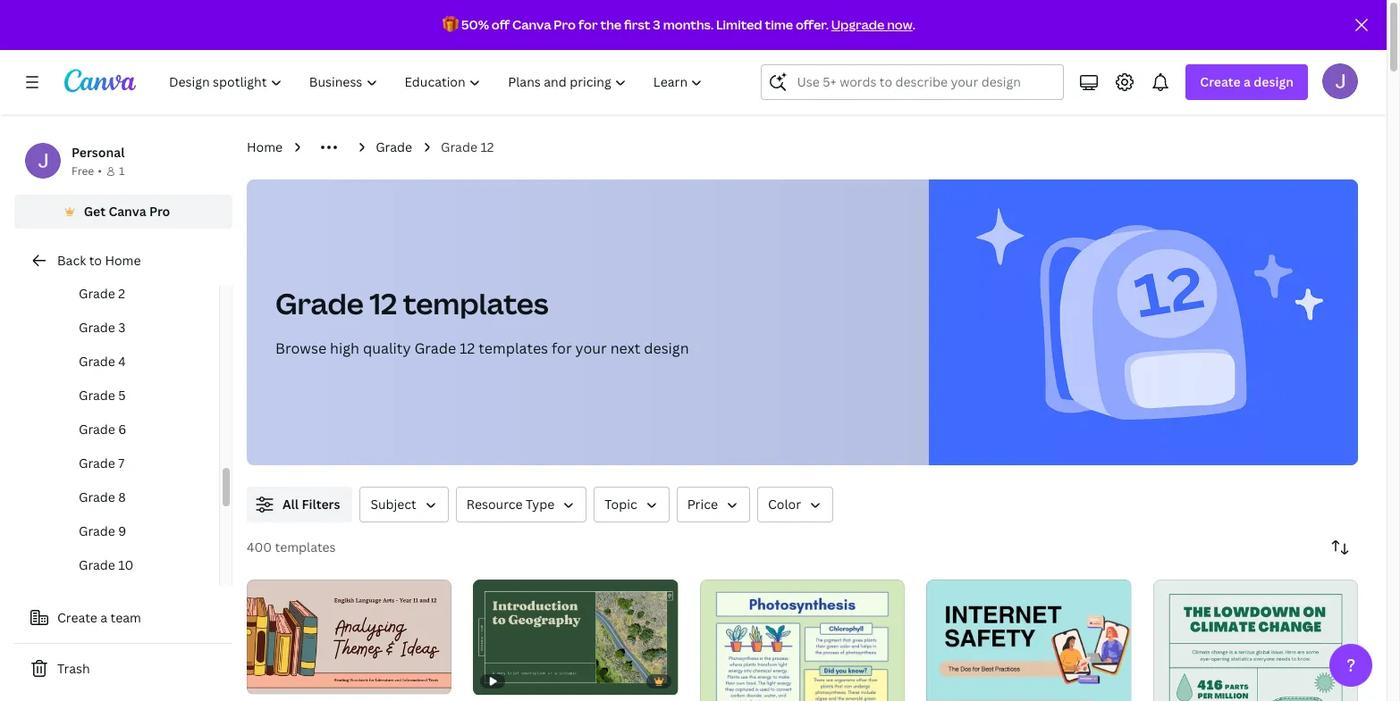 Task type: vqa. For each thing, say whether or not it's contained in the screenshot.
"Grade" inside Grade 6 link
yes



Task type: locate. For each thing, give the bounding box(es) containing it.
grade left the 7 at the left bottom of page
[[79, 455, 115, 472]]

top level navigation element
[[157, 64, 718, 100]]

for left the
[[578, 16, 598, 33]]

trash
[[57, 661, 90, 678]]

resource type
[[467, 496, 555, 513]]

green and blue lined photosynthesis biology worksheet image
[[700, 580, 905, 702]]

1 of 13
[[259, 675, 294, 687]]

1 vertical spatial 12
[[370, 284, 397, 323]]

templates down "all filters" button
[[275, 539, 336, 556]]

grade for grade 12 templates
[[275, 284, 364, 323]]

get canva pro button
[[14, 195, 232, 229]]

trash link
[[14, 652, 232, 688]]

12 down grade 12 templates
[[460, 339, 475, 359]]

a
[[1244, 73, 1251, 90], [100, 610, 107, 627]]

grade inside "link"
[[79, 353, 115, 370]]

resource
[[467, 496, 523, 513]]

of
[[267, 675, 280, 687]]

upgrade
[[831, 16, 884, 33]]

high
[[330, 339, 359, 359]]

0 vertical spatial pro
[[554, 16, 576, 33]]

grade 5
[[79, 387, 126, 404]]

filters
[[302, 496, 340, 513]]

create
[[1200, 73, 1241, 90], [57, 610, 97, 627]]

offer.
[[796, 16, 829, 33]]

a inside button
[[100, 610, 107, 627]]

1 vertical spatial a
[[100, 610, 107, 627]]

grade 7 link
[[43, 447, 219, 481]]

400 templates
[[247, 539, 336, 556]]

grade left 9
[[79, 523, 115, 540]]

grade down top level navigation element
[[441, 139, 477, 156]]

1 vertical spatial canva
[[109, 203, 146, 220]]

grade left grade 12
[[376, 139, 412, 156]]

0 horizontal spatial pro
[[149, 203, 170, 220]]

back to home link
[[14, 243, 232, 279]]

the
[[600, 16, 621, 33]]

pro up back to home "link"
[[149, 203, 170, 220]]

1 vertical spatial home
[[105, 252, 141, 269]]

create a design button
[[1186, 64, 1308, 100]]

2 vertical spatial templates
[[275, 539, 336, 556]]

Sort by button
[[1322, 530, 1358, 566]]

templates left your
[[479, 339, 548, 359]]

0 vertical spatial home
[[247, 139, 283, 156]]

design left 'jacob simon' icon
[[1254, 73, 1294, 90]]

1 vertical spatial for
[[552, 339, 572, 359]]

grade left "6"
[[79, 421, 115, 438]]

home inside back to home "link"
[[105, 252, 141, 269]]

1 vertical spatial pro
[[149, 203, 170, 220]]

1 horizontal spatial design
[[1254, 73, 1294, 90]]

grade down grade 2
[[79, 319, 115, 336]]

2 vertical spatial 12
[[460, 339, 475, 359]]

for
[[578, 16, 598, 33], [552, 339, 572, 359]]

grade 8
[[79, 489, 126, 506]]

1 horizontal spatial 1
[[259, 675, 265, 687]]

grade 6 link
[[43, 413, 219, 447]]

all
[[283, 496, 299, 513]]

1 horizontal spatial home
[[247, 139, 283, 156]]

free •
[[72, 164, 102, 179]]

color
[[768, 496, 801, 513]]

3 up '4'
[[118, 319, 126, 336]]

1
[[119, 164, 125, 179], [259, 675, 265, 687]]

None search field
[[761, 64, 1064, 100]]

personal
[[72, 144, 125, 161]]

now
[[887, 16, 913, 33]]

1 vertical spatial templates
[[479, 339, 548, 359]]

0 vertical spatial a
[[1244, 73, 1251, 90]]

1 for 1 of 13
[[259, 675, 265, 687]]

1 left of
[[259, 675, 265, 687]]

grade right 'quality'
[[414, 339, 456, 359]]

grade 9
[[79, 523, 126, 540]]

3 right first
[[653, 16, 661, 33]]

400
[[247, 539, 272, 556]]

6
[[118, 421, 126, 438]]

topic button
[[594, 487, 669, 523]]

1 horizontal spatial 12
[[460, 339, 475, 359]]

get canva pro
[[84, 203, 170, 220]]

0 vertical spatial for
[[578, 16, 598, 33]]

0 vertical spatial 1
[[119, 164, 125, 179]]

pro left the
[[554, 16, 576, 33]]

grade for grade 6
[[79, 421, 115, 438]]

Search search field
[[797, 65, 1053, 99]]

canva right the get
[[109, 203, 146, 220]]

a inside dropdown button
[[1244, 73, 1251, 90]]

grade left the 8
[[79, 489, 115, 506]]

home link
[[247, 138, 283, 157]]

pro
[[554, 16, 576, 33], [149, 203, 170, 220]]

grade left '4'
[[79, 353, 115, 370]]

grade up browse
[[275, 284, 364, 323]]

grade 3
[[79, 319, 126, 336]]

1 horizontal spatial create
[[1200, 73, 1241, 90]]

limited
[[716, 16, 762, 33]]

grade left 2
[[79, 285, 115, 302]]

0 vertical spatial create
[[1200, 73, 1241, 90]]

0 horizontal spatial create
[[57, 610, 97, 627]]

canva right off
[[512, 16, 551, 33]]

grade 10
[[79, 557, 134, 574]]

create for create a design
[[1200, 73, 1241, 90]]

0 horizontal spatial a
[[100, 610, 107, 627]]

create inside "create a team" button
[[57, 610, 97, 627]]

1 vertical spatial 1
[[259, 675, 265, 687]]

pro inside button
[[149, 203, 170, 220]]

1 horizontal spatial pro
[[554, 16, 576, 33]]

resource type button
[[456, 487, 587, 523]]

grade left 10 on the bottom left of page
[[79, 557, 115, 574]]

quality
[[363, 339, 411, 359]]

for left your
[[552, 339, 572, 359]]

1 vertical spatial design
[[644, 339, 689, 359]]

get
[[84, 203, 106, 220]]

0 vertical spatial canva
[[512, 16, 551, 33]]

1 right •
[[119, 164, 125, 179]]

0 horizontal spatial 12
[[370, 284, 397, 323]]

months.
[[663, 16, 714, 33]]

0 vertical spatial design
[[1254, 73, 1294, 90]]

all filters
[[283, 496, 340, 513]]

0 horizontal spatial canva
[[109, 203, 146, 220]]

type
[[526, 496, 555, 513]]

browse high quality grade 12 templates for your next design
[[275, 339, 689, 359]]

12 up 'quality'
[[370, 284, 397, 323]]

0 horizontal spatial 3
[[118, 319, 126, 336]]

grade 12 templates
[[275, 284, 548, 323]]

create a team button
[[14, 601, 232, 637]]

grade
[[376, 139, 412, 156], [441, 139, 477, 156], [275, 284, 364, 323], [79, 285, 115, 302], [79, 319, 115, 336], [414, 339, 456, 359], [79, 353, 115, 370], [79, 387, 115, 404], [79, 421, 115, 438], [79, 455, 115, 472], [79, 489, 115, 506], [79, 523, 115, 540], [79, 557, 115, 574]]

0 vertical spatial 12
[[480, 139, 494, 156]]

12 down top level navigation element
[[480, 139, 494, 156]]

templates up browse high quality grade 12 templates for your next design in the left of the page
[[403, 284, 548, 323]]

design
[[1254, 73, 1294, 90], [644, 339, 689, 359]]

1 inside 1 of 13 link
[[259, 675, 265, 687]]

green lined climate change environment infographic image
[[1153, 580, 1358, 702]]

canva
[[512, 16, 551, 33], [109, 203, 146, 220]]

3
[[653, 16, 661, 33], [118, 319, 126, 336]]

grade left 5
[[79, 387, 115, 404]]

0 vertical spatial 3
[[653, 16, 661, 33]]

grade 8 link
[[43, 481, 219, 515]]

design right next
[[644, 339, 689, 359]]

home
[[247, 139, 283, 156], [105, 252, 141, 269]]

0 horizontal spatial 1
[[119, 164, 125, 179]]

1 horizontal spatial a
[[1244, 73, 1251, 90]]

1 vertical spatial create
[[57, 610, 97, 627]]

🎁 50% off canva pro for the first 3 months. limited time offer. upgrade now .
[[443, 16, 915, 33]]

create for create a team
[[57, 610, 97, 627]]

create inside create a design dropdown button
[[1200, 73, 1241, 90]]

1 horizontal spatial 3
[[653, 16, 661, 33]]

0 horizontal spatial home
[[105, 252, 141, 269]]

12
[[480, 139, 494, 156], [370, 284, 397, 323], [460, 339, 475, 359]]

5
[[118, 387, 126, 404]]

design inside dropdown button
[[1254, 73, 1294, 90]]

2 horizontal spatial 12
[[480, 139, 494, 156]]

grade for grade 12
[[441, 139, 477, 156]]

templates
[[403, 284, 548, 323], [479, 339, 548, 359], [275, 539, 336, 556]]

back to home
[[57, 252, 141, 269]]



Task type: describe. For each thing, give the bounding box(es) containing it.
4
[[118, 353, 126, 370]]

grade for grade 7
[[79, 455, 115, 472]]

team
[[110, 610, 141, 627]]

grade 2 link
[[43, 277, 219, 311]]

1 for 1
[[119, 164, 125, 179]]

.
[[913, 16, 915, 33]]

grade for grade
[[376, 139, 412, 156]]

1 horizontal spatial for
[[578, 16, 598, 33]]

create a team
[[57, 610, 141, 627]]

1 horizontal spatial canva
[[512, 16, 551, 33]]

grade 6
[[79, 421, 126, 438]]

a for team
[[100, 610, 107, 627]]

next
[[610, 339, 640, 359]]

back
[[57, 252, 86, 269]]

topic
[[605, 496, 637, 513]]

grade for grade 4
[[79, 353, 115, 370]]

0 horizontal spatial design
[[644, 339, 689, 359]]

browse
[[275, 339, 326, 359]]

0 vertical spatial templates
[[403, 284, 548, 323]]

subject
[[371, 496, 416, 513]]

•
[[98, 164, 102, 179]]

grade for grade 5
[[79, 387, 115, 404]]

all filters button
[[247, 487, 353, 523]]

grade 4
[[79, 353, 126, 370]]

grade for grade 2
[[79, 285, 115, 302]]

upgrade now button
[[831, 16, 913, 33]]

9
[[118, 523, 126, 540]]

grade 4 link
[[43, 345, 219, 379]]

grade for grade 3
[[79, 319, 115, 336]]

12 for grade 12
[[480, 139, 494, 156]]

grade 3 link
[[43, 311, 219, 345]]

price
[[687, 496, 718, 513]]

canva inside get canva pro button
[[109, 203, 146, 220]]

12 for grade 12 templates
[[370, 284, 397, 323]]

grade for grade 8
[[79, 489, 115, 506]]

0 horizontal spatial for
[[552, 339, 572, 359]]

your
[[575, 339, 607, 359]]

color button
[[757, 487, 833, 523]]

10
[[118, 557, 134, 574]]

free
[[72, 164, 94, 179]]

50%
[[461, 16, 489, 33]]

subject button
[[360, 487, 449, 523]]

time
[[765, 16, 793, 33]]

grade for grade 9
[[79, 523, 115, 540]]

english analysing themes and ideas presentation beige pink lined style image
[[247, 580, 452, 695]]

1 of 13 link
[[247, 580, 452, 695]]

grade 2
[[79, 285, 125, 302]]

8
[[118, 489, 126, 506]]

grade 5 link
[[43, 379, 219, 413]]

off
[[492, 16, 510, 33]]

13
[[283, 675, 294, 687]]

grade 9 link
[[43, 515, 219, 549]]

jacob simon image
[[1322, 63, 1358, 99]]

grade 10 link
[[43, 549, 219, 583]]

price button
[[676, 487, 750, 523]]

to
[[89, 252, 102, 269]]

2
[[118, 285, 125, 302]]

grade 7
[[79, 455, 124, 472]]

first
[[624, 16, 650, 33]]

a for design
[[1244, 73, 1251, 90]]

create a design
[[1200, 73, 1294, 90]]

🎁
[[443, 16, 459, 33]]

grade for grade 10
[[79, 557, 115, 574]]

1 vertical spatial 3
[[118, 319, 126, 336]]

grade 12
[[441, 139, 494, 156]]

7
[[118, 455, 124, 472]]



